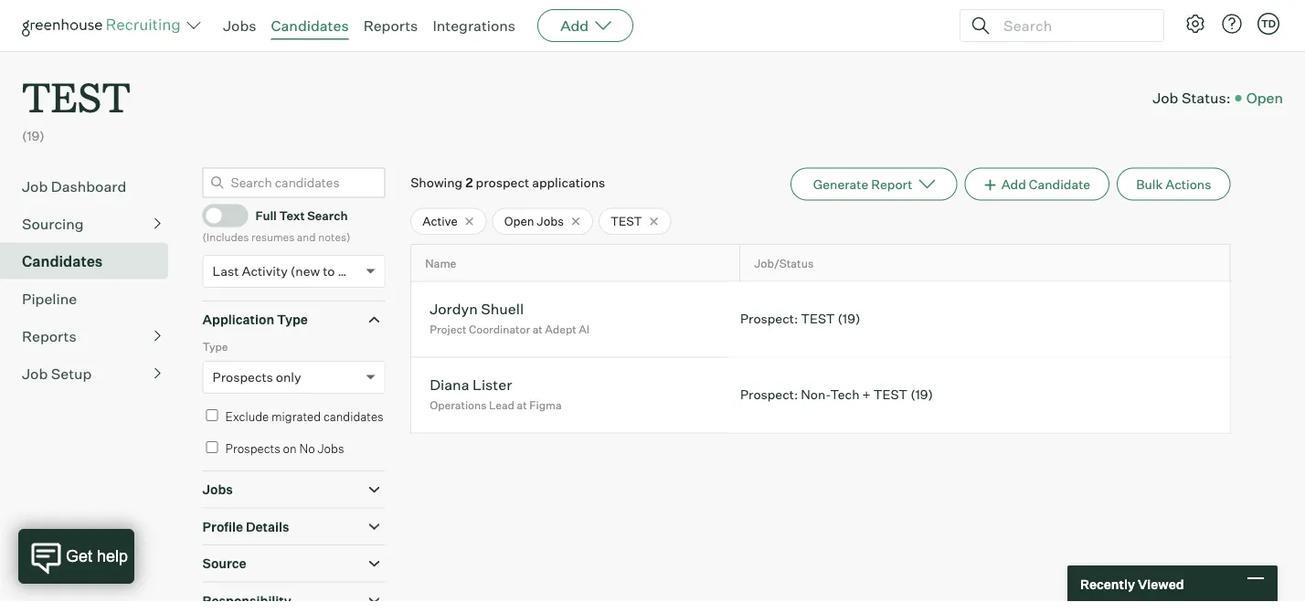 Task type: locate. For each thing, give the bounding box(es) containing it.
0 vertical spatial at
[[533, 323, 543, 337]]

1 horizontal spatial at
[[533, 323, 543, 337]]

sourcing
[[22, 215, 84, 233]]

2 vertical spatial job
[[22, 364, 48, 383]]

add candidate link
[[965, 168, 1110, 201]]

1 vertical spatial reports
[[22, 327, 77, 345]]

0 horizontal spatial reports
[[22, 327, 77, 345]]

reports link
[[363, 16, 418, 35], [22, 325, 161, 347]]

1 vertical spatial prospects
[[225, 442, 280, 456]]

2
[[465, 174, 473, 190]]

1 vertical spatial reports link
[[22, 325, 161, 347]]

(new
[[290, 263, 320, 279]]

candidates link down sourcing link
[[22, 250, 161, 272]]

jordyn shuell link
[[430, 300, 524, 321]]

Prospects on No Jobs checkbox
[[206, 442, 218, 454]]

open right status:
[[1246, 89, 1283, 107]]

sourcing link
[[22, 213, 161, 235]]

1 horizontal spatial type
[[277, 312, 308, 328]]

at inside diana lister operations lead at figma
[[517, 399, 527, 412]]

open down showing 2 prospect applications
[[504, 214, 534, 228]]

candidates
[[271, 16, 349, 35], [22, 252, 103, 270]]

0 vertical spatial prospect:
[[740, 310, 798, 326]]

reports left integrations link
[[363, 16, 418, 35]]

type element
[[203, 338, 385, 407]]

candidates link
[[271, 16, 349, 35], [22, 250, 161, 272]]

prospects for prospects only
[[213, 369, 273, 385]]

prospects down exclude
[[225, 442, 280, 456]]

1 horizontal spatial candidates
[[271, 16, 349, 35]]

candidates
[[323, 410, 384, 424]]

add button
[[538, 9, 634, 42]]

0 vertical spatial add
[[560, 16, 589, 35]]

job dashboard
[[22, 177, 126, 195]]

job left status:
[[1153, 89, 1179, 107]]

1 vertical spatial prospect:
[[740, 386, 798, 402]]

add for add candidate
[[1001, 176, 1026, 192]]

1 prospect: from the top
[[740, 310, 798, 326]]

jordyn shuell project coordinator at adept ai
[[430, 300, 590, 337]]

add inside popup button
[[560, 16, 589, 35]]

0 horizontal spatial type
[[203, 340, 228, 353]]

(19) up the tech
[[838, 310, 860, 326]]

type down application
[[203, 340, 228, 353]]

candidates link right jobs link
[[271, 16, 349, 35]]

1 vertical spatial candidates
[[22, 252, 103, 270]]

1 horizontal spatial reports
[[363, 16, 418, 35]]

prospects up exclude
[[213, 369, 273, 385]]

at left adept
[[533, 323, 543, 337]]

(19) right +
[[910, 386, 933, 402]]

at right lead
[[517, 399, 527, 412]]

candidate
[[1029, 176, 1091, 192]]

0 vertical spatial candidates link
[[271, 16, 349, 35]]

0 vertical spatial open
[[1246, 89, 1283, 107]]

open for open jobs
[[504, 214, 534, 228]]

at
[[533, 323, 543, 337], [517, 399, 527, 412]]

resumes
[[251, 231, 295, 244]]

job up sourcing
[[22, 177, 48, 195]]

text
[[279, 208, 305, 223]]

job/status
[[754, 256, 814, 270]]

name
[[425, 256, 456, 270]]

type down last activity (new to old)
[[277, 312, 308, 328]]

prospect: down job/status
[[740, 310, 798, 326]]

reports link down pipeline link
[[22, 325, 161, 347]]

1 vertical spatial type
[[203, 340, 228, 353]]

1 horizontal spatial open
[[1246, 89, 1283, 107]]

recently viewed
[[1080, 576, 1184, 592]]

0 vertical spatial prospects
[[213, 369, 273, 385]]

operations
[[430, 399, 487, 412]]

prospect: for lister
[[740, 386, 798, 402]]

jobs
[[223, 16, 256, 35], [537, 214, 564, 228], [318, 442, 344, 456], [203, 482, 233, 498]]

1 vertical spatial job
[[22, 177, 48, 195]]

2 vertical spatial (19)
[[910, 386, 933, 402]]

showing
[[411, 174, 463, 190]]

prospect: non-tech + test (19)
[[740, 386, 933, 402]]

prospect:
[[740, 310, 798, 326], [740, 386, 798, 402]]

0 vertical spatial reports link
[[363, 16, 418, 35]]

non-
[[801, 386, 830, 402]]

application
[[203, 312, 274, 328]]

generate
[[813, 176, 869, 192]]

1 vertical spatial (19)
[[838, 310, 860, 326]]

bulk
[[1136, 176, 1163, 192]]

job
[[1153, 89, 1179, 107], [22, 177, 48, 195], [22, 364, 48, 383]]

prospects
[[213, 369, 273, 385], [225, 442, 280, 456]]

2 horizontal spatial (19)
[[910, 386, 933, 402]]

tech
[[830, 386, 860, 402]]

reports down pipeline
[[22, 327, 77, 345]]

type
[[277, 312, 308, 328], [203, 340, 228, 353]]

open for open
[[1246, 89, 1283, 107]]

0 horizontal spatial candidates link
[[22, 250, 161, 272]]

prospect: left non-
[[740, 386, 798, 402]]

test
[[22, 69, 131, 123], [610, 214, 642, 228], [801, 310, 835, 326], [874, 386, 908, 402]]

0 vertical spatial reports
[[363, 16, 418, 35]]

Exclude migrated candidates checkbox
[[206, 410, 218, 422]]

last
[[213, 263, 239, 279]]

generate report button
[[790, 168, 957, 201]]

(19) inside test (19)
[[22, 128, 45, 144]]

job setup link
[[22, 363, 161, 385]]

job left setup
[[22, 364, 48, 383]]

1 vertical spatial add
[[1001, 176, 1026, 192]]

open
[[1246, 89, 1283, 107], [504, 214, 534, 228]]

shuell
[[481, 300, 524, 318]]

prospects inside type 'element'
[[213, 369, 273, 385]]

1 vertical spatial open
[[504, 214, 534, 228]]

adept
[[545, 323, 576, 337]]

figma
[[529, 399, 562, 412]]

configure image
[[1185, 13, 1206, 35]]

0 vertical spatial job
[[1153, 89, 1179, 107]]

2 prospect: from the top
[[740, 386, 798, 402]]

0 vertical spatial (19)
[[22, 128, 45, 144]]

job setup
[[22, 364, 92, 383]]

1 vertical spatial at
[[517, 399, 527, 412]]

old)
[[338, 263, 361, 279]]

1 horizontal spatial candidates link
[[271, 16, 349, 35]]

reports link left integrations link
[[363, 16, 418, 35]]

project
[[430, 323, 466, 337]]

profile
[[203, 519, 243, 535]]

0 horizontal spatial at
[[517, 399, 527, 412]]

add
[[560, 16, 589, 35], [1001, 176, 1026, 192]]

full text search (includes resumes and notes)
[[203, 208, 351, 244]]

candidates down sourcing
[[22, 252, 103, 270]]

at inside jordyn shuell project coordinator at adept ai
[[533, 323, 543, 337]]

reports
[[363, 16, 418, 35], [22, 327, 77, 345]]

and
[[297, 231, 316, 244]]

td button
[[1258, 13, 1280, 35]]

0 horizontal spatial (19)
[[22, 128, 45, 144]]

pipeline link
[[22, 288, 161, 310]]

type inside type 'element'
[[203, 340, 228, 353]]

0 horizontal spatial add
[[560, 16, 589, 35]]

0 vertical spatial type
[[277, 312, 308, 328]]

exclude migrated candidates
[[225, 410, 384, 424]]

prospects for prospects on no jobs
[[225, 442, 280, 456]]

Search candidates field
[[203, 168, 385, 198]]

prospects on no jobs
[[225, 442, 344, 456]]

greenhouse recruiting image
[[22, 15, 186, 37]]

(19) down test link
[[22, 128, 45, 144]]

0 horizontal spatial open
[[504, 214, 534, 228]]

applications
[[532, 174, 605, 190]]

(19)
[[22, 128, 45, 144], [838, 310, 860, 326], [910, 386, 933, 402]]

candidates right jobs link
[[271, 16, 349, 35]]

1 horizontal spatial add
[[1001, 176, 1026, 192]]

actions
[[1166, 176, 1211, 192]]



Task type: vqa. For each thing, say whether or not it's contained in the screenshot.
Candidate
yes



Task type: describe. For each thing, give the bounding box(es) containing it.
bulk actions link
[[1117, 168, 1231, 201]]

td button
[[1254, 9, 1283, 38]]

profile details
[[203, 519, 289, 535]]

job for job setup
[[22, 364, 48, 383]]

only
[[276, 369, 301, 385]]

source
[[203, 556, 246, 572]]

coordinator
[[469, 323, 530, 337]]

(includes
[[203, 231, 249, 244]]

pipeline
[[22, 289, 77, 308]]

prospects only option
[[213, 369, 301, 385]]

notes)
[[318, 231, 351, 244]]

jobs link
[[223, 16, 256, 35]]

diana
[[430, 376, 469, 394]]

job status:
[[1153, 89, 1231, 107]]

exclude
[[225, 410, 269, 424]]

td
[[1261, 17, 1276, 30]]

1 horizontal spatial (19)
[[838, 310, 860, 326]]

at for lister
[[517, 399, 527, 412]]

integrations
[[433, 16, 516, 35]]

integrations link
[[433, 16, 516, 35]]

lister
[[472, 376, 512, 394]]

job for job dashboard
[[22, 177, 48, 195]]

test link
[[22, 51, 131, 127]]

no
[[299, 442, 315, 456]]

diana lister operations lead at figma
[[430, 376, 562, 412]]

candidate reports are now available! apply filters and select "view in app" element
[[790, 168, 957, 201]]

add candidate
[[1001, 176, 1091, 192]]

showing 2 prospect applications
[[411, 174, 605, 190]]

job dashboard link
[[22, 175, 161, 197]]

active
[[422, 214, 458, 228]]

last activity (new to old) option
[[213, 263, 361, 279]]

search
[[307, 208, 348, 223]]

checkmark image
[[211, 209, 224, 221]]

to
[[323, 263, 335, 279]]

+
[[862, 386, 871, 402]]

1 horizontal spatial reports link
[[363, 16, 418, 35]]

full
[[256, 208, 277, 223]]

application type
[[203, 312, 308, 328]]

on
[[283, 442, 297, 456]]

last activity (new to old)
[[213, 263, 361, 279]]

Search text field
[[999, 12, 1147, 39]]

1 vertical spatial candidates link
[[22, 250, 161, 272]]

open jobs
[[504, 214, 564, 228]]

job for job status:
[[1153, 89, 1179, 107]]

prospects only
[[213, 369, 301, 385]]

activity
[[242, 263, 288, 279]]

prospect
[[476, 174, 529, 190]]

diana lister link
[[430, 376, 512, 397]]

setup
[[51, 364, 92, 383]]

details
[[246, 519, 289, 535]]

report
[[871, 176, 913, 192]]

0 horizontal spatial reports link
[[22, 325, 161, 347]]

status:
[[1182, 89, 1231, 107]]

0 vertical spatial candidates
[[271, 16, 349, 35]]

bulk actions
[[1136, 176, 1211, 192]]

0 horizontal spatial candidates
[[22, 252, 103, 270]]

migrated
[[271, 410, 321, 424]]

recently
[[1080, 576, 1135, 592]]

ai
[[579, 323, 590, 337]]

prospect: test (19)
[[740, 310, 860, 326]]

viewed
[[1138, 576, 1184, 592]]

test (19)
[[22, 69, 131, 144]]

prospect: for shuell
[[740, 310, 798, 326]]

add for add
[[560, 16, 589, 35]]

generate report
[[813, 176, 913, 192]]

dashboard
[[51, 177, 126, 195]]

lead
[[489, 399, 514, 412]]

jordyn
[[430, 300, 478, 318]]

at for shuell
[[533, 323, 543, 337]]



